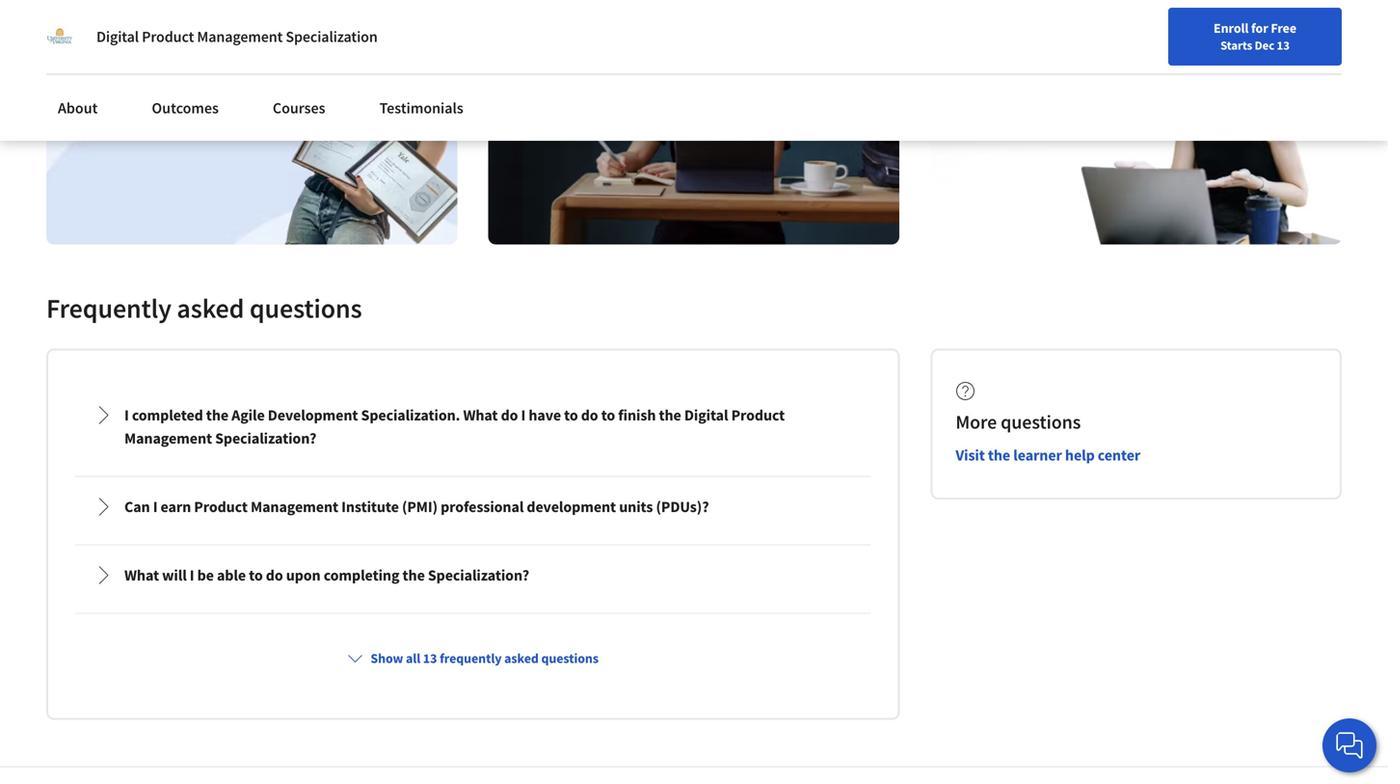 Task type: locate. For each thing, give the bounding box(es) containing it.
visit the learner help center link
[[956, 445, 1141, 465]]

0 horizontal spatial questions
[[250, 291, 362, 325]]

units
[[619, 497, 653, 516]]

chat with us image
[[1335, 730, 1366, 761]]

show all 13 frequently asked questions button
[[340, 641, 606, 675]]

dec
[[1255, 38, 1275, 53]]

i right the can
[[153, 497, 158, 516]]

0 vertical spatial what
[[463, 405, 498, 425]]

specialization? inside "dropdown button"
[[428, 566, 529, 585]]

what
[[463, 405, 498, 425], [124, 566, 159, 585]]

finish
[[618, 405, 656, 425]]

asked
[[177, 291, 244, 325], [504, 649, 539, 667]]

the
[[206, 405, 229, 425], [659, 405, 682, 425], [988, 445, 1011, 465], [403, 566, 425, 585]]

asked inside dropdown button
[[504, 649, 539, 667]]

what inside "dropdown button"
[[124, 566, 159, 585]]

1 vertical spatial asked
[[504, 649, 539, 667]]

1 vertical spatial digital
[[685, 405, 729, 425]]

can
[[124, 497, 150, 516]]

1 horizontal spatial asked
[[504, 649, 539, 667]]

1 vertical spatial management
[[124, 429, 212, 448]]

university of virginia image
[[46, 23, 73, 50]]

development
[[527, 497, 616, 516]]

i completed the agile development specialization. what do i have to do to finish the digital product management specialization? button
[[78, 388, 868, 465]]

do left upon
[[266, 566, 283, 585]]

0 vertical spatial 13
[[1277, 38, 1290, 53]]

what will i be able to do upon completing the specialization?
[[124, 566, 529, 585]]

13 right all at the left bottom of the page
[[423, 649, 437, 667]]

None search field
[[275, 12, 593, 51]]

to right able
[[249, 566, 263, 585]]

0 horizontal spatial specialization?
[[215, 429, 317, 448]]

more
[[956, 410, 997, 434]]

do
[[501, 405, 518, 425], [581, 405, 598, 425], [266, 566, 283, 585]]

specialization? inside i completed the agile development specialization. what do i have to do to finish the digital product management specialization?
[[215, 429, 317, 448]]

13
[[1277, 38, 1290, 53], [423, 649, 437, 667]]

i
[[124, 405, 129, 425], [521, 405, 526, 425], [153, 497, 158, 516], [190, 566, 194, 585]]

13 down free
[[1277, 38, 1290, 53]]

do left have
[[501, 405, 518, 425]]

to
[[564, 405, 578, 425], [601, 405, 615, 425], [249, 566, 263, 585]]

0 horizontal spatial asked
[[177, 291, 244, 325]]

courses link
[[261, 87, 337, 129]]

able
[[217, 566, 246, 585]]

1 horizontal spatial what
[[463, 405, 498, 425]]

what left have
[[463, 405, 498, 425]]

starts
[[1221, 38, 1253, 53]]

management
[[197, 27, 283, 46], [124, 429, 212, 448], [251, 497, 339, 516]]

specialization?
[[215, 429, 317, 448], [428, 566, 529, 585]]

about link
[[46, 87, 109, 129]]

show
[[371, 649, 403, 667]]

what inside i completed the agile development specialization. what do i have to do to finish the digital product management specialization?
[[463, 405, 498, 425]]

specialization? down agile
[[215, 429, 317, 448]]

0 vertical spatial product
[[142, 27, 194, 46]]

product
[[142, 27, 194, 46], [732, 405, 785, 425], [194, 497, 248, 516]]

enroll for free starts dec 13
[[1214, 19, 1297, 53]]

0 vertical spatial specialization?
[[215, 429, 317, 448]]

2 horizontal spatial questions
[[1001, 410, 1081, 434]]

1 horizontal spatial 13
[[1277, 38, 1290, 53]]

questions inside dropdown button
[[541, 649, 599, 667]]

digital right finish
[[685, 405, 729, 425]]

1 horizontal spatial questions
[[541, 649, 599, 667]]

management up upon
[[251, 497, 339, 516]]

frequently asked questions
[[46, 291, 362, 325]]

digital product management specialization
[[96, 27, 378, 46]]

2 horizontal spatial do
[[581, 405, 598, 425]]

digital
[[96, 27, 139, 46], [685, 405, 729, 425]]

2 vertical spatial product
[[194, 497, 248, 516]]

management down completed on the bottom
[[124, 429, 212, 448]]

testimonials
[[380, 98, 464, 118]]

0 horizontal spatial do
[[266, 566, 283, 585]]

i completed the agile development specialization. what do i have to do to finish the digital product management specialization?
[[124, 405, 785, 448]]

1 vertical spatial product
[[732, 405, 785, 425]]

do right have
[[581, 405, 598, 425]]

1 vertical spatial specialization?
[[428, 566, 529, 585]]

what left will
[[124, 566, 159, 585]]

digital right university of virginia "icon" on the left of the page
[[96, 27, 139, 46]]

center
[[1098, 445, 1141, 465]]

help
[[1066, 445, 1095, 465]]

0 horizontal spatial to
[[249, 566, 263, 585]]

i inside "dropdown button"
[[190, 566, 194, 585]]

the right completing
[[403, 566, 425, 585]]

(pdus)?
[[656, 497, 709, 516]]

0 horizontal spatial 13
[[423, 649, 437, 667]]

1 vertical spatial 13
[[423, 649, 437, 667]]

1 vertical spatial what
[[124, 566, 159, 585]]

0 vertical spatial asked
[[177, 291, 244, 325]]

menu item
[[1020, 19, 1144, 82]]

0 vertical spatial questions
[[250, 291, 362, 325]]

frequently
[[440, 649, 502, 667]]

specialization? down professional
[[428, 566, 529, 585]]

i left be at bottom left
[[190, 566, 194, 585]]

0 horizontal spatial what
[[124, 566, 159, 585]]

earn
[[161, 497, 191, 516]]

to right have
[[564, 405, 578, 425]]

institute
[[341, 497, 399, 516]]

to left finish
[[601, 405, 615, 425]]

management up outcomes link
[[197, 27, 283, 46]]

0 vertical spatial digital
[[96, 27, 139, 46]]

questions
[[250, 291, 362, 325], [1001, 410, 1081, 434], [541, 649, 599, 667]]

2 vertical spatial questions
[[541, 649, 599, 667]]

all
[[406, 649, 421, 667]]

have
[[529, 405, 561, 425]]

1 horizontal spatial digital
[[685, 405, 729, 425]]

completing
[[324, 566, 400, 585]]

collapsed list
[[71, 381, 875, 784]]

1 horizontal spatial specialization?
[[428, 566, 529, 585]]

visit
[[956, 445, 985, 465]]

13 inside dropdown button
[[423, 649, 437, 667]]



Task type: vqa. For each thing, say whether or not it's contained in the screenshot.
Show 8 more within the Most Popular Certificates Collection element
no



Task type: describe. For each thing, give the bounding box(es) containing it.
coursera image
[[23, 16, 146, 47]]

13 inside enroll for free starts dec 13
[[1277, 38, 1290, 53]]

completed
[[132, 405, 203, 425]]

the right finish
[[659, 405, 682, 425]]

management inside i completed the agile development specialization. what do i have to do to finish the digital product management specialization?
[[124, 429, 212, 448]]

1 horizontal spatial to
[[564, 405, 578, 425]]

what will i be able to do upon completing the specialization? button
[[78, 548, 868, 602]]

0 vertical spatial management
[[197, 27, 283, 46]]

1 horizontal spatial do
[[501, 405, 518, 425]]

free
[[1271, 19, 1297, 37]]

1 vertical spatial questions
[[1001, 410, 1081, 434]]

professional
[[441, 497, 524, 516]]

show all 13 frequently asked questions
[[371, 649, 599, 667]]

can i earn product management institute (pmi) professional development units (pdus)? button
[[78, 480, 868, 534]]

opens in a new tab image
[[437, 500, 453, 515]]

the inside "dropdown button"
[[403, 566, 425, 585]]

outcomes
[[152, 98, 219, 118]]

0 horizontal spatial digital
[[96, 27, 139, 46]]

more questions
[[956, 410, 1081, 434]]

about
[[58, 98, 98, 118]]

2 vertical spatial management
[[251, 497, 339, 516]]

(pmi)
[[402, 497, 438, 516]]

outcomes link
[[140, 87, 230, 129]]

specialization.
[[361, 405, 460, 425]]

digital inside i completed the agile development specialization. what do i have to do to finish the digital product management specialization?
[[685, 405, 729, 425]]

courses
[[273, 98, 326, 118]]

do inside "dropdown button"
[[266, 566, 283, 585]]

can i earn product management institute (pmi) professional development units (pdus)?
[[124, 497, 709, 516]]

for
[[1252, 19, 1269, 37]]

be
[[197, 566, 214, 585]]

i left have
[[521, 405, 526, 425]]

visit the learner help center
[[956, 445, 1141, 465]]

specialization
[[286, 27, 378, 46]]

testimonials link
[[368, 87, 475, 129]]

frequently
[[46, 291, 172, 325]]

learner
[[1014, 445, 1063, 465]]

i left completed on the bottom
[[124, 405, 129, 425]]

project management institute website image
[[507, 568, 523, 584]]

will
[[162, 566, 187, 585]]

the right visit
[[988, 445, 1011, 465]]

upon
[[286, 566, 321, 585]]

show notifications image
[[1164, 24, 1188, 47]]

enroll
[[1214, 19, 1249, 37]]

2 horizontal spatial to
[[601, 405, 615, 425]]

agile
[[232, 405, 265, 425]]

development
[[268, 405, 358, 425]]

product inside i completed the agile development specialization. what do i have to do to finish the digital product management specialization?
[[732, 405, 785, 425]]

to inside "dropdown button"
[[249, 566, 263, 585]]

the left agile
[[206, 405, 229, 425]]



